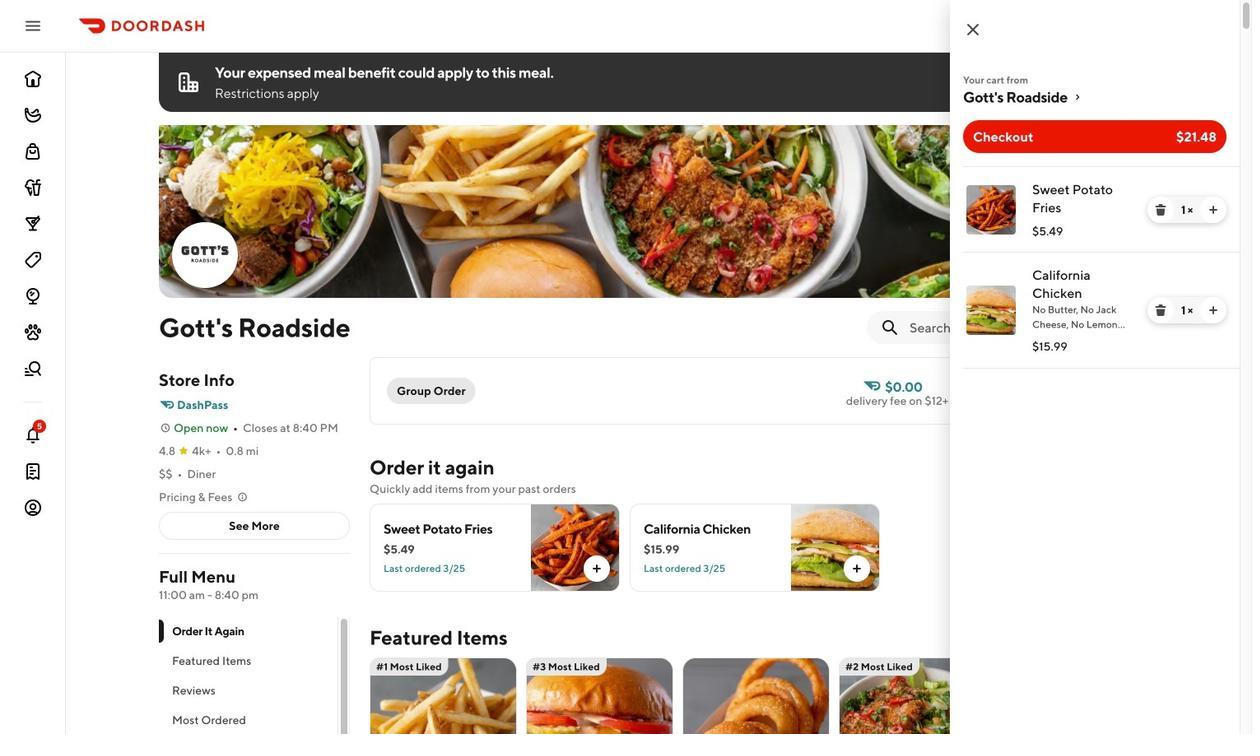 Task type: describe. For each thing, give the bounding box(es) containing it.
remove item from cart image for add one to cart icon
[[1154, 304, 1167, 317]]

add one to cart image
[[1207, 304, 1220, 317]]

open menu image
[[23, 16, 43, 36]]

california chicken image
[[967, 286, 1016, 335]]

1 heading from the top
[[370, 454, 495, 481]]

sweet potato fries image
[[967, 185, 1016, 235]]

fries image
[[370, 658, 516, 734]]

onion rings image
[[683, 658, 829, 734]]

2 heading from the top
[[370, 625, 508, 651]]



Task type: locate. For each thing, give the bounding box(es) containing it.
1 vertical spatial remove item from cart image
[[1154, 304, 1167, 317]]

add one to cart image
[[1207, 203, 1220, 217]]

list
[[950, 166, 1240, 369]]

0 vertical spatial heading
[[370, 454, 495, 481]]

cheeseburger image
[[527, 658, 673, 734]]

add item to cart image
[[850, 562, 864, 575]]

remove item from cart image for add one to cart image
[[1154, 203, 1167, 217]]

2 remove item from cart image from the top
[[1154, 304, 1167, 317]]

vietnamese chicken salad image
[[840, 658, 986, 734]]

Item Search search field
[[910, 319, 1134, 337]]

add item to cart image
[[590, 562, 603, 575]]

remove item from cart image left add one to cart icon
[[1154, 304, 1167, 317]]

remove item from cart image
[[1154, 203, 1167, 217], [1154, 304, 1167, 317]]

heading
[[370, 454, 495, 481], [370, 625, 508, 651]]

remove item from cart image left add one to cart image
[[1154, 203, 1167, 217]]

0 vertical spatial remove item from cart image
[[1154, 203, 1167, 217]]

gott's roadside image
[[159, 125, 1147, 298], [174, 224, 236, 287]]

1 remove item from cart image from the top
[[1154, 203, 1167, 217]]

close image
[[963, 20, 983, 40]]

1 vertical spatial heading
[[370, 625, 508, 651]]



Task type: vqa. For each thing, say whether or not it's contained in the screenshot.
third (all
no



